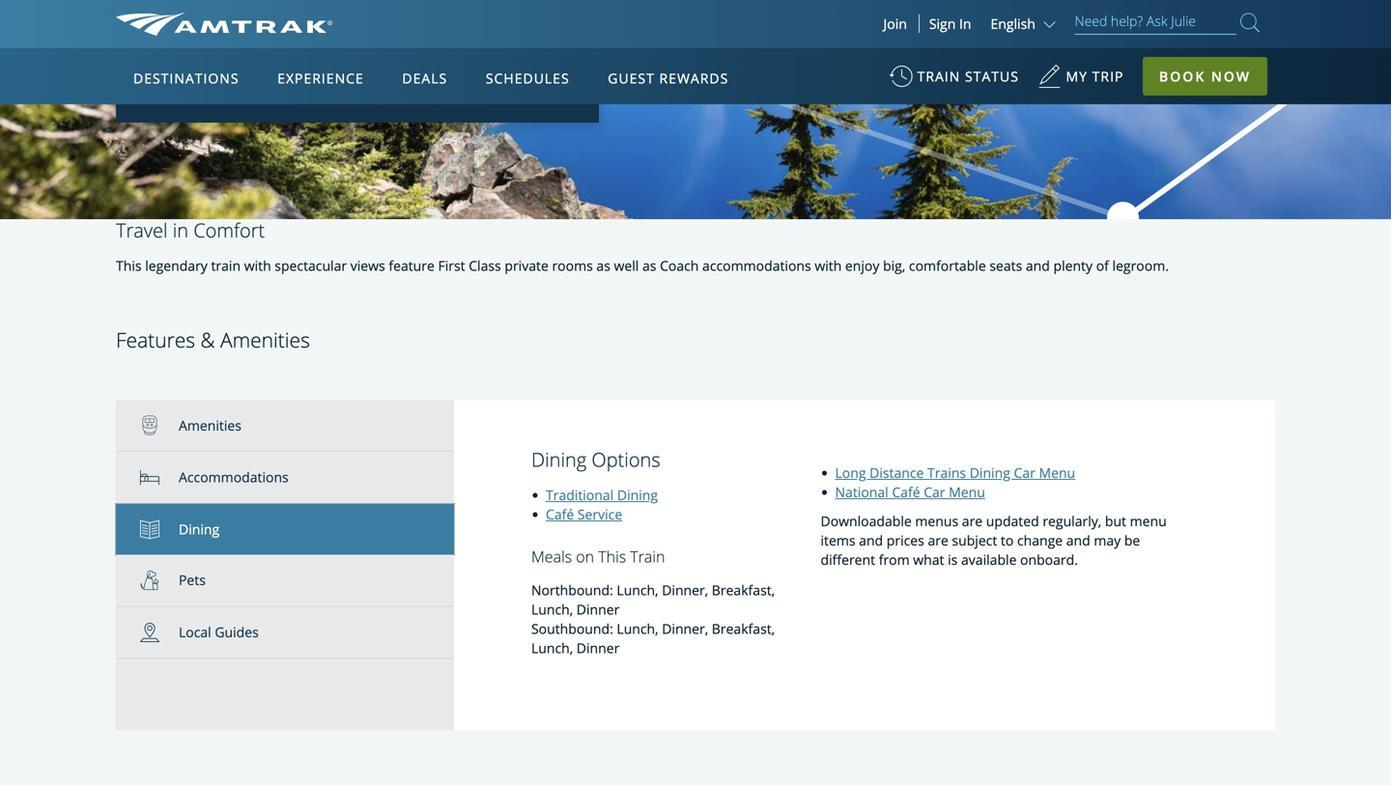 Task type: describe. For each thing, give the bounding box(es) containing it.
sign in button
[[929, 14, 971, 33]]

0 vertical spatial car
[[1014, 464, 1036, 482]]

pictoral icon for local-guides image
[[140, 623, 179, 642]]

0 horizontal spatial this
[[116, 257, 142, 275]]

big,
[[883, 257, 906, 275]]

southbound: lunch,
[[531, 620, 658, 638]]

to
[[1001, 531, 1014, 550]]

options
[[592, 446, 660, 473]]

seats
[[990, 257, 1022, 275]]

1 vertical spatial car
[[924, 483, 945, 501]]

book now
[[1159, 67, 1251, 86]]

accommodations button
[[116, 452, 454, 504]]

experience button
[[270, 51, 372, 105]]

rewards
[[659, 69, 729, 87]]

available
[[961, 551, 1017, 569]]

dining options
[[531, 446, 660, 473]]

0 vertical spatial amenities
[[220, 326, 310, 354]]

downloadable menus are updated regularly, but menu items and prices are subject to change and may be different from what is available onboard.
[[821, 512, 1167, 569]]

regions map image
[[188, 161, 652, 432]]

prices
[[887, 531, 924, 550]]

local guides button
[[116, 607, 454, 659]]

feature
[[389, 257, 435, 275]]

local
[[179, 623, 211, 642]]

legroom.
[[1113, 257, 1169, 275]]

2 horizontal spatial and
[[1066, 531, 1090, 550]]

2 dinner from the top
[[577, 639, 620, 657]]

on
[[576, 546, 594, 567]]

list containing amenities
[[116, 400, 454, 730]]

meals
[[531, 546, 572, 567]]

my trip button
[[1038, 58, 1124, 105]]

destinations
[[133, 69, 239, 87]]

amenities inside button
[[179, 416, 241, 435]]

coach
[[660, 257, 699, 275]]

dining inside traditional dining café service
[[617, 486, 658, 504]]

legendary
[[145, 257, 208, 275]]

pictoral icon for train image
[[140, 416, 179, 435]]

items
[[821, 531, 856, 550]]

dining list item
[[116, 504, 454, 555]]

now
[[1211, 67, 1251, 86]]

menu
[[1130, 512, 1167, 530]]

service
[[578, 505, 622, 523]]

sign in
[[929, 14, 971, 33]]

pictoral icon for menu image
[[140, 520, 179, 539]]

enjoy
[[845, 257, 880, 275]]

1 as from the left
[[596, 257, 610, 275]]

pets
[[179, 571, 206, 590]]

menus
[[915, 512, 959, 530]]

in
[[173, 217, 188, 244]]

downloadable
[[821, 512, 912, 530]]

book now button
[[1143, 57, 1268, 96]]

guest rewards button
[[600, 51, 736, 105]]

book
[[1159, 67, 1206, 86]]

amtrak image
[[116, 13, 333, 36]]

dining inside button
[[179, 520, 219, 539]]

schedules
[[486, 69, 570, 87]]

traditional dining café service
[[546, 486, 658, 523]]

long distance trains dining car menu national café car menu
[[835, 464, 1075, 501]]

map
[[338, 65, 377, 86]]

1 with from the left
[[244, 257, 271, 275]]

deals button
[[395, 51, 455, 105]]

in
[[959, 14, 971, 33]]

pets button
[[116, 555, 454, 607]]

1 dinner from the top
[[577, 600, 620, 619]]

rooms
[[552, 257, 593, 275]]

northbound:
[[531, 581, 613, 599]]

0 vertical spatial lunch,
[[617, 581, 658, 599]]

2 with from the left
[[815, 257, 842, 275]]

first
[[438, 257, 465, 275]]

deals
[[402, 69, 448, 87]]

pictoral icon for pets image
[[140, 571, 179, 590]]

private
[[505, 257, 549, 275]]

onboard.
[[1020, 551, 1078, 569]]

features & amenities
[[116, 326, 310, 354]]

travel in comfort
[[116, 217, 265, 244]]

café service link
[[546, 505, 622, 523]]

1 vertical spatial are
[[928, 531, 949, 550]]

join button
[[872, 14, 920, 33]]

english
[[991, 14, 1036, 33]]

amenities button
[[116, 400, 454, 452]]

2 as from the left
[[642, 257, 656, 275]]

pictoral icon for bed image
[[140, 468, 179, 487]]

2 dinner, from the top
[[662, 620, 708, 638]]

1 dinner, from the top
[[662, 581, 708, 599]]

trip
[[1092, 67, 1124, 86]]

train
[[211, 257, 241, 275]]

2 vertical spatial lunch,
[[531, 639, 573, 657]]

but
[[1105, 512, 1126, 530]]

sign
[[929, 14, 956, 33]]

regularly,
[[1043, 512, 1102, 530]]

destinations button
[[126, 51, 247, 105]]

english button
[[991, 14, 1060, 33]]

comfortable
[[909, 257, 986, 275]]



Task type: vqa. For each thing, say whether or not it's contained in the screenshot.
café in the the "Traditional Dining Café Service"
yes



Task type: locate. For each thing, give the bounding box(es) containing it.
1 vertical spatial dinner
[[577, 639, 620, 657]]

are up "subject"
[[962, 512, 983, 530]]

accommodations
[[179, 468, 289, 487]]

plenty
[[1054, 257, 1093, 275]]

what
[[913, 551, 944, 569]]

meals on this train
[[531, 546, 665, 567]]

with
[[244, 257, 271, 275], [815, 257, 842, 275]]

menu up regularly,
[[1039, 464, 1075, 482]]

0 vertical spatial breakfast,
[[712, 581, 775, 599]]

different
[[821, 551, 875, 569]]

traditional dining link
[[546, 486, 658, 504]]

1 horizontal spatial menu
[[1039, 464, 1075, 482]]

banner containing join
[[0, 0, 1391, 446]]

lunch, down southbound: lunch,
[[531, 639, 573, 657]]

updated
[[986, 512, 1039, 530]]

café down distance at right bottom
[[892, 483, 920, 501]]

of
[[1096, 257, 1109, 275]]

amenities up accommodations
[[179, 416, 241, 435]]

café
[[892, 483, 920, 501], [546, 505, 574, 523]]

this down travel
[[116, 257, 142, 275]]

amenities right &
[[220, 326, 310, 354]]

list
[[116, 400, 454, 730]]

this legendary train with spectacular views feature first class private rooms as well as coach accommodations with enjoy big, comfortable seats and plenty of legroom.
[[116, 257, 1169, 275]]

0 vertical spatial this
[[116, 257, 142, 275]]

café inside traditional dining café service
[[546, 505, 574, 523]]

schedules link
[[478, 48, 577, 104]]

distance
[[870, 464, 924, 482]]

0 horizontal spatial are
[[928, 531, 949, 550]]

from
[[879, 551, 910, 569]]

breakfast,
[[712, 581, 775, 599], [712, 620, 775, 638]]

are
[[962, 512, 983, 530], [928, 531, 949, 550]]

as right well
[[642, 257, 656, 275]]

banner
[[0, 0, 1391, 446]]

features
[[116, 326, 195, 354]]

with left the enjoy at the right top of the page
[[815, 257, 842, 275]]

train
[[917, 67, 961, 86]]

0 vertical spatial are
[[962, 512, 983, 530]]

train status
[[917, 67, 1019, 86]]

dinner,
[[662, 581, 708, 599], [662, 620, 708, 638]]

menu
[[1039, 464, 1075, 482], [949, 483, 985, 501]]

trains
[[928, 464, 966, 482]]

0 horizontal spatial and
[[859, 531, 883, 550]]

dining
[[531, 446, 587, 473], [970, 464, 1010, 482], [617, 486, 658, 504], [179, 520, 219, 539]]

1 horizontal spatial and
[[1026, 257, 1050, 275]]

1 vertical spatial amenities
[[179, 416, 241, 435]]

status
[[965, 67, 1019, 86]]

1 vertical spatial lunch,
[[531, 600, 573, 619]]

map button
[[155, 57, 560, 94]]

dining down options
[[617, 486, 658, 504]]

travel
[[116, 217, 168, 244]]

views
[[350, 257, 385, 275]]

as left well
[[596, 257, 610, 275]]

2 breakfast, from the top
[[712, 620, 775, 638]]

and
[[1026, 257, 1050, 275], [859, 531, 883, 550], [1066, 531, 1090, 550]]

are down menus
[[928, 531, 949, 550]]

application
[[188, 161, 652, 432]]

this right on
[[598, 546, 626, 567]]

long distance trains dining car menu link
[[835, 464, 1075, 482]]

search icon image
[[1241, 9, 1260, 36]]

0 vertical spatial café
[[892, 483, 920, 501]]

join
[[884, 14, 907, 33]]

my
[[1066, 67, 1088, 86]]

train status link
[[889, 58, 1019, 105]]

comfort
[[193, 217, 265, 244]]

dinner up southbound: lunch,
[[577, 600, 620, 619]]

lunch, down train
[[617, 581, 658, 599]]

dining button
[[116, 504, 454, 555]]

with right train
[[244, 257, 271, 275]]

national
[[835, 483, 889, 501]]

is
[[948, 551, 958, 569]]

car down trains
[[924, 483, 945, 501]]

national café car menu link
[[835, 483, 985, 501]]

change
[[1017, 531, 1063, 550]]

dining right trains
[[970, 464, 1010, 482]]

lunch, down northbound:
[[531, 600, 573, 619]]

dining up the traditional
[[531, 446, 587, 473]]

spectacular
[[275, 257, 347, 275]]

1 vertical spatial menu
[[949, 483, 985, 501]]

menu down "long distance trains dining car menu" "link"
[[949, 483, 985, 501]]

my trip
[[1066, 67, 1124, 86]]

0 horizontal spatial café
[[546, 505, 574, 523]]

application inside banner
[[188, 161, 652, 432]]

1 vertical spatial breakfast,
[[712, 620, 775, 638]]

car up updated on the bottom right
[[1014, 464, 1036, 482]]

café inside the long distance trains dining car menu national café car menu
[[892, 483, 920, 501]]

0 vertical spatial dinner,
[[662, 581, 708, 599]]

0 vertical spatial menu
[[1039, 464, 1075, 482]]

and down regularly,
[[1066, 531, 1090, 550]]

0 vertical spatial dinner
[[577, 600, 620, 619]]

train
[[630, 546, 665, 567]]

1 horizontal spatial are
[[962, 512, 983, 530]]

may
[[1094, 531, 1121, 550]]

accommodations
[[702, 257, 811, 275]]

1 horizontal spatial with
[[815, 257, 842, 275]]

and right "seats"
[[1026, 257, 1050, 275]]

1 horizontal spatial as
[[642, 257, 656, 275]]

guest rewards
[[608, 69, 729, 87]]

Please enter your search item search field
[[1075, 10, 1237, 35]]

and down downloadable
[[859, 531, 883, 550]]

be
[[1124, 531, 1140, 550]]

guest
[[608, 69, 655, 87]]

well
[[614, 257, 639, 275]]

dinner down southbound: lunch,
[[577, 639, 620, 657]]

lunch,
[[617, 581, 658, 599], [531, 600, 573, 619], [531, 639, 573, 657]]

guides
[[215, 623, 259, 642]]

0 horizontal spatial as
[[596, 257, 610, 275]]

dining inside the long distance trains dining car menu national café car menu
[[970, 464, 1010, 482]]

this
[[116, 257, 142, 275], [598, 546, 626, 567]]

northbound: lunch, dinner, breakfast, lunch, dinner southbound: lunch, dinner, breakfast, lunch, dinner
[[531, 581, 775, 657]]

amenities
[[220, 326, 310, 354], [179, 416, 241, 435]]

1 vertical spatial this
[[598, 546, 626, 567]]

dinner
[[577, 600, 620, 619], [577, 639, 620, 657]]

0 horizontal spatial with
[[244, 257, 271, 275]]

1 horizontal spatial café
[[892, 483, 920, 501]]

1 horizontal spatial this
[[598, 546, 626, 567]]

0 horizontal spatial car
[[924, 483, 945, 501]]

experience
[[277, 69, 364, 87]]

as
[[596, 257, 610, 275], [642, 257, 656, 275]]

&
[[201, 326, 215, 354]]

1 vertical spatial café
[[546, 505, 574, 523]]

class
[[469, 257, 501, 275]]

1 horizontal spatial car
[[1014, 464, 1036, 482]]

0 horizontal spatial menu
[[949, 483, 985, 501]]

café down the traditional
[[546, 505, 574, 523]]

1 vertical spatial dinner,
[[662, 620, 708, 638]]

dining up "pets" at the left bottom of the page
[[179, 520, 219, 539]]

1 breakfast, from the top
[[712, 581, 775, 599]]

traditional
[[546, 486, 614, 504]]



